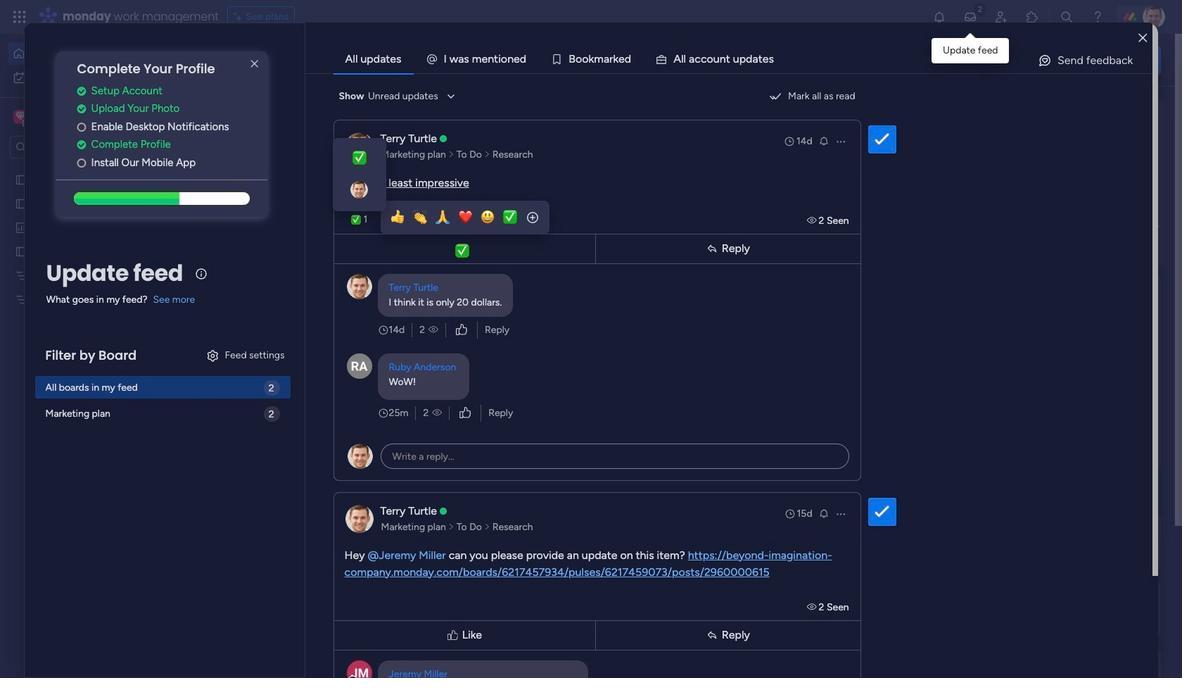Task type: vqa. For each thing, say whether or not it's contained in the screenshot.
check circle image
yes



Task type: describe. For each thing, give the bounding box(es) containing it.
1 vertical spatial option
[[8, 66, 171, 89]]

slider arrow image for options icon reminder icon
[[448, 148, 455, 162]]

add to favorites image
[[418, 257, 432, 271]]

v2 user feedback image
[[962, 52, 973, 68]]

options image
[[836, 508, 847, 519]]

terry turtle image
[[1143, 6, 1166, 28]]

workspace image
[[13, 109, 27, 125]]

dapulse x slim image
[[1141, 102, 1158, 119]]

add to favorites image
[[648, 257, 662, 271]]

update feed image
[[964, 10, 978, 24]]

2 element
[[360, 530, 376, 547]]

contact sales element
[[951, 648, 1162, 678]]

reminder image for options image
[[819, 507, 830, 519]]

slider arrow image for reminder icon associated with options image
[[448, 520, 455, 534]]

2 check circle image from the top
[[77, 104, 86, 114]]

circle o image
[[77, 122, 86, 132]]

help center element
[[951, 581, 1162, 637]]

quick search results list box
[[218, 132, 917, 491]]

reminder image for options icon
[[819, 135, 830, 146]]

Search in workspace field
[[30, 139, 118, 155]]

1 vertical spatial v2 seen image
[[807, 601, 819, 613]]

2 image
[[975, 1, 987, 17]]

getting started element
[[951, 513, 1162, 569]]

slider arrow image
[[484, 520, 491, 534]]

close image
[[1140, 33, 1148, 43]]

1 horizontal spatial v2 seen image
[[807, 214, 819, 226]]

monday marketplace image
[[1026, 10, 1040, 24]]

invite members image
[[995, 10, 1009, 24]]

see plans image
[[234, 9, 246, 25]]

1 check circle image from the top
[[77, 86, 86, 96]]

1 vertical spatial v2 seen image
[[429, 323, 439, 337]]

circle o image
[[77, 158, 86, 168]]



Task type: locate. For each thing, give the bounding box(es) containing it.
check circle image up circle o image
[[77, 140, 86, 150]]

reminder image left options image
[[819, 507, 830, 519]]

v2 seen image
[[432, 406, 442, 420], [807, 601, 819, 613]]

v2 seen image
[[807, 214, 819, 226], [429, 323, 439, 337]]

check circle image up workspace selection element
[[77, 86, 86, 96]]

1 reminder image from the top
[[819, 135, 830, 146]]

v2 bolt switch image
[[1072, 52, 1080, 68]]

0 horizontal spatial v2 seen image
[[432, 406, 442, 420]]

give feedback image
[[1039, 54, 1053, 68]]

check circle image up circle o icon
[[77, 104, 86, 114]]

0 vertical spatial v2 seen image
[[807, 214, 819, 226]]

2 vertical spatial option
[[0, 167, 180, 169]]

remove from favorites image
[[418, 430, 432, 444]]

1 horizontal spatial v2 seen image
[[807, 601, 819, 613]]

search everything image
[[1060, 10, 1074, 24]]

tab list
[[333, 45, 1154, 73]]

3 check circle image from the top
[[77, 140, 86, 150]]

reminder image left options icon
[[819, 135, 830, 146]]

0 vertical spatial reminder image
[[819, 135, 830, 146]]

0 vertical spatial v2 like image
[[456, 322, 468, 338]]

0 horizontal spatial v2 seen image
[[429, 323, 439, 337]]

0 vertical spatial check circle image
[[77, 86, 86, 96]]

tab
[[333, 45, 414, 73]]

reminder image
[[819, 135, 830, 146], [819, 507, 830, 519]]

help image
[[1091, 10, 1105, 24]]

1 vertical spatial check circle image
[[77, 104, 86, 114]]

slider arrow image
[[448, 148, 455, 162], [484, 148, 491, 162], [448, 520, 455, 534]]

v2 like image
[[456, 322, 468, 338], [460, 405, 471, 421]]

workspace image
[[16, 109, 25, 125]]

2 reminder image from the top
[[819, 507, 830, 519]]

public dashboard image
[[15, 220, 28, 234]]

v2 like image for the bottommost v2 seen icon
[[456, 322, 468, 338]]

0 vertical spatial v2 seen image
[[432, 406, 442, 420]]

check circle image
[[77, 86, 86, 96], [77, 104, 86, 114], [77, 140, 86, 150]]

v2 like image for topmost v2 seen image
[[460, 405, 471, 421]]

public board image
[[465, 257, 481, 272]]

select product image
[[13, 10, 27, 24]]

0 vertical spatial option
[[8, 42, 171, 65]]

2 vertical spatial check circle image
[[77, 140, 86, 150]]

list box
[[0, 164, 180, 501]]

public board image
[[15, 173, 28, 186], [15, 196, 28, 210], [15, 244, 28, 258], [696, 257, 711, 272]]

options image
[[836, 136, 847, 147]]

dapulse x slim image
[[246, 56, 263, 73]]

option
[[8, 42, 171, 65], [8, 66, 171, 89], [0, 167, 180, 169]]

templates image image
[[963, 283, 1149, 380]]

1 vertical spatial v2 like image
[[460, 405, 471, 421]]

close recently visited image
[[218, 115, 234, 132]]

notifications image
[[933, 10, 947, 24]]

workspace selection element
[[13, 108, 118, 127]]

1 vertical spatial reminder image
[[819, 507, 830, 519]]



